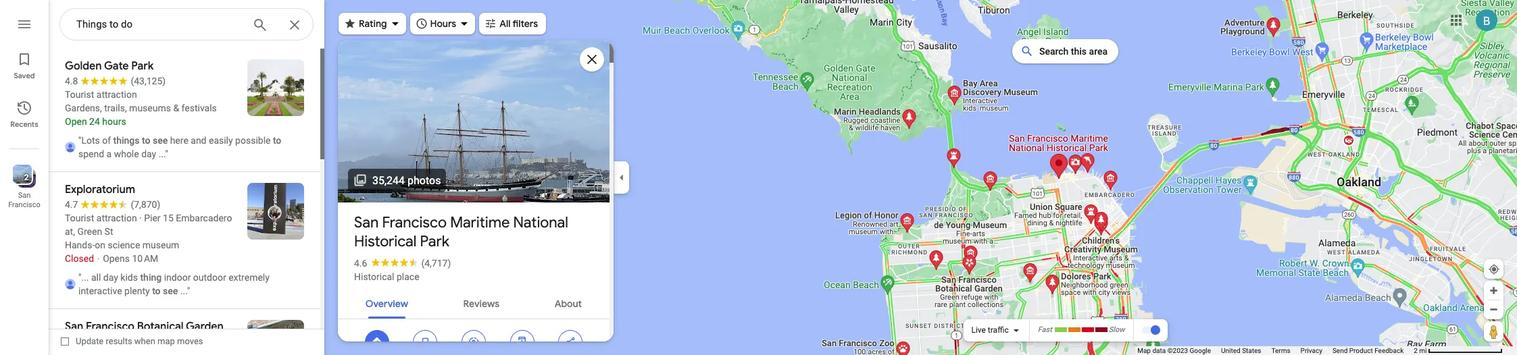 Task type: describe. For each thing, give the bounding box(es) containing it.
map
[[1138, 347, 1151, 355]]

results
[[106, 337, 132, 347]]

zoom out image
[[1489, 305, 1499, 315]]

product
[[1350, 347, 1373, 355]]

park
[[420, 233, 449, 251]]

photo of san francisco maritime national historical park image
[[336, 18, 612, 225]]

san for san francisco
[[18, 191, 31, 200]]

filters
[[513, 18, 538, 30]]

this
[[1071, 46, 1087, 57]]

(4,717)
[[421, 258, 451, 269]]

historical inside san francisco maritime national historical park
[[354, 233, 417, 251]]

results for things to do feed
[[49, 49, 324, 356]]


[[371, 335, 383, 350]]

when
[[134, 337, 155, 347]]

san francisco maritime national historical park main content
[[336, 18, 614, 356]]

live traffic option
[[972, 326, 1009, 335]]

historical place button
[[354, 270, 420, 284]]

privacy button
[[1301, 347, 1323, 356]]

states
[[1243, 347, 1262, 355]]

francisco for san francisco
[[8, 201, 40, 210]]

show street view coverage image
[[1484, 322, 1504, 342]]

historical place
[[354, 272, 420, 283]]

live
[[972, 326, 986, 335]]

send
[[1333, 347, 1348, 355]]

collapse side panel image
[[614, 170, 629, 185]]


[[419, 335, 432, 350]]

4.6 stars image
[[367, 258, 421, 267]]

none field inside things to do field
[[76, 16, 241, 32]]

actions for san francisco maritime national historical park region
[[338, 320, 610, 356]]

4.6
[[354, 258, 367, 269]]

2 mi
[[1414, 347, 1427, 355]]

tab list inside san francisco maritime national historical park main content
[[338, 287, 610, 319]]

search
[[1040, 46, 1069, 57]]

footer inside google maps element
[[1138, 347, 1414, 356]]

traffic
[[988, 326, 1009, 335]]

recents
[[10, 120, 38, 129]]

about button
[[544, 287, 593, 319]]

google maps element
[[0, 0, 1518, 356]]

mi
[[1420, 347, 1427, 355]]

saved button
[[0, 46, 49, 84]]

update results when map moves
[[76, 337, 203, 347]]

live traffic
[[972, 326, 1009, 335]]

francisco for san francisco maritime national historical park
[[382, 214, 447, 233]]

slow
[[1109, 326, 1125, 335]]

photos
[[408, 174, 441, 187]]

send product feedback button
[[1333, 347, 1404, 356]]

rating
[[359, 18, 387, 30]]

san for san francisco maritime national historical park
[[354, 214, 379, 233]]

about
[[555, 298, 582, 310]]

historical inside historical place "button"
[[354, 272, 394, 283]]



Task type: locate. For each thing, give the bounding box(es) containing it.
search this area button
[[1013, 39, 1119, 64]]

francisco inside san francisco maritime national historical park
[[382, 214, 447, 233]]

1 vertical spatial historical
[[354, 272, 394, 283]]

terms button
[[1272, 347, 1291, 356]]

reviews button
[[453, 287, 510, 319]]

35,244 photos button
[[348, 169, 446, 193]]

update
[[76, 337, 104, 347]]

overview
[[366, 298, 408, 310]]

all
[[500, 18, 511, 30]]

35,244 photos
[[372, 174, 441, 187]]

send product feedback
[[1333, 347, 1404, 355]]

hours button
[[410, 9, 475, 39]]

menu image
[[16, 16, 32, 32]]

privacy
[[1301, 347, 1323, 355]]

data
[[1153, 347, 1166, 355]]

2 up san francisco
[[24, 173, 29, 183]]

national
[[513, 214, 568, 233]]

reviews
[[463, 298, 500, 310]]

2 for 2
[[24, 173, 29, 183]]

0 horizontal spatial san
[[18, 191, 31, 200]]

1 horizontal spatial 2
[[1414, 347, 1418, 355]]

 button
[[450, 327, 498, 356]]

2 places element
[[15, 172, 29, 184]]

google
[[1190, 347, 1211, 355]]

0 horizontal spatial francisco
[[8, 201, 40, 210]]

1 vertical spatial 2
[[1414, 347, 1418, 355]]

0 vertical spatial francisco
[[8, 201, 40, 210]]

san francisco
[[8, 191, 40, 210]]

footer
[[1138, 347, 1414, 356]]

san down 2 places element
[[18, 191, 31, 200]]

overview button
[[355, 287, 419, 319]]

0 vertical spatial historical
[[354, 233, 417, 251]]

san inside san francisco maritime national historical park
[[354, 214, 379, 233]]


[[565, 335, 577, 350]]

 Show traffic  checkbox
[[1141, 325, 1160, 336]]

1 historical from the top
[[354, 233, 417, 251]]

 button
[[498, 327, 546, 356]]

map
[[158, 337, 175, 347]]

1 horizontal spatial san
[[354, 214, 379, 233]]

list
[[0, 0, 49, 356]]

united
[[1222, 347, 1241, 355]]


[[468, 335, 480, 350]]

united states button
[[1222, 347, 1262, 356]]

historical
[[354, 233, 417, 251], [354, 272, 394, 283]]

list containing saved
[[0, 0, 49, 356]]

Update results when map moves checkbox
[[61, 333, 203, 350]]

Things to do field
[[59, 8, 314, 41]]

san up 4.6
[[354, 214, 379, 233]]

35,244
[[372, 174, 405, 187]]

united states
[[1222, 347, 1262, 355]]

tab list containing overview
[[338, 287, 610, 319]]

hours
[[430, 18, 456, 30]]

tab list
[[338, 287, 610, 319]]

san inside san francisco
[[18, 191, 31, 200]]

historical down 4.6
[[354, 272, 394, 283]]

search this area
[[1040, 46, 1108, 57]]

all filters button
[[479, 9, 546, 39]]

1 vertical spatial francisco
[[382, 214, 447, 233]]

saved
[[14, 71, 35, 80]]

1 vertical spatial san
[[354, 214, 379, 233]]

none search field inside google maps element
[[59, 8, 314, 41]]

terms
[[1272, 347, 1291, 355]]

2 mi button
[[1414, 347, 1503, 355]]

2
[[24, 173, 29, 183], [1414, 347, 1418, 355]]

maritime
[[450, 214, 510, 233]]

None search field
[[59, 8, 314, 41]]

None field
[[76, 16, 241, 32]]

 button
[[546, 327, 595, 356]]


[[516, 335, 528, 350]]

francisco down 2 places element
[[8, 201, 40, 210]]

 button
[[353, 327, 401, 356]]

san francisco maritime national historical park
[[354, 214, 568, 251]]

historical up the 4.6 stars image
[[354, 233, 417, 251]]

recents button
[[0, 95, 49, 132]]

moves
[[177, 337, 203, 347]]

©2023
[[1168, 347, 1188, 355]]

zoom in image
[[1489, 286, 1499, 296]]

2 for 2 mi
[[1414, 347, 1418, 355]]

feedback
[[1375, 347, 1404, 355]]

area
[[1089, 46, 1108, 57]]

show your location image
[[1489, 264, 1501, 276]]

place
[[397, 272, 420, 283]]

 button
[[401, 327, 450, 356]]

2 left mi
[[1414, 347, 1418, 355]]

2 historical from the top
[[354, 272, 394, 283]]

map data ©2023 google
[[1138, 347, 1211, 355]]

san
[[18, 191, 31, 200], [354, 214, 379, 233]]

rating button
[[339, 9, 406, 39]]

all filters
[[500, 18, 538, 30]]

footer containing map data ©2023 google
[[1138, 347, 1414, 356]]

0 vertical spatial 2
[[24, 173, 29, 183]]

4,717 reviews element
[[421, 258, 451, 269]]

francisco down 35,244 photos
[[382, 214, 447, 233]]

1 horizontal spatial francisco
[[382, 214, 447, 233]]

fast
[[1038, 326, 1052, 335]]

0 vertical spatial san
[[18, 191, 31, 200]]

0 horizontal spatial 2
[[24, 173, 29, 183]]

francisco
[[8, 201, 40, 210], [382, 214, 447, 233]]



Task type: vqa. For each thing, say whether or not it's contained in the screenshot.
Recreations 6 on the left
no



